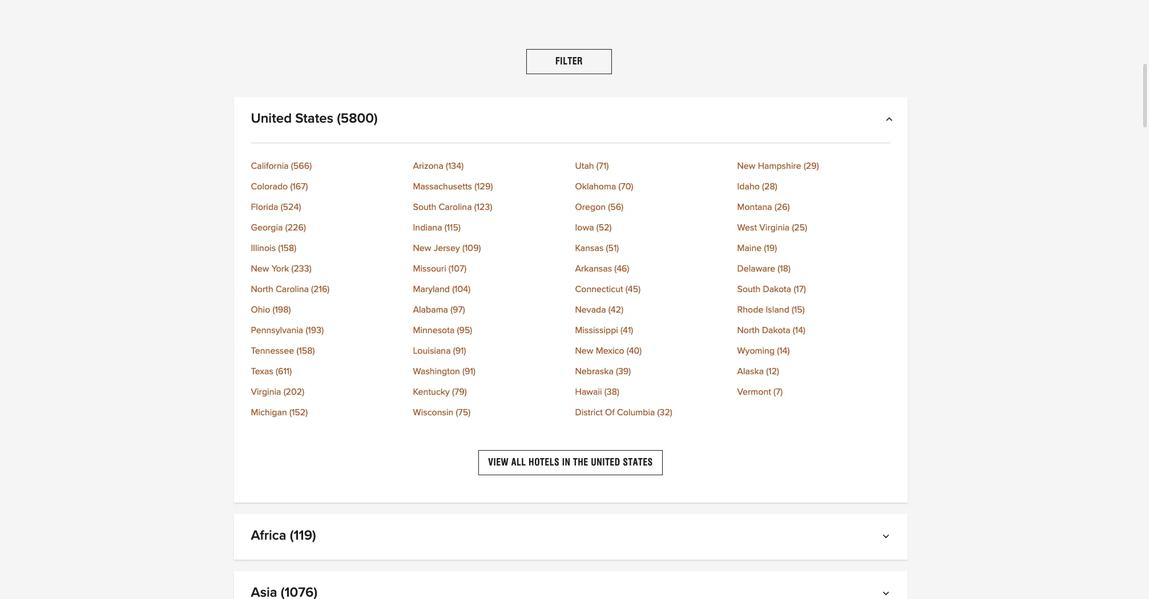 Task type: vqa. For each thing, say whether or not it's contained in the screenshot.
hotels,
no



Task type: locate. For each thing, give the bounding box(es) containing it.
united inside "link"
[[591, 458, 621, 468]]

(52)
[[597, 223, 612, 232]]

indiana
[[413, 223, 442, 232]]

oregon (56)
[[575, 203, 624, 212]]

1 horizontal spatial united
[[591, 458, 621, 468]]

view all hotels in the united states link
[[479, 451, 663, 476]]

0 vertical spatial states
[[295, 112, 334, 126]]

maryland (104)
[[413, 285, 471, 294]]

(524)
[[281, 203, 301, 212]]

south carolina (123)
[[413, 203, 493, 212]]

0 horizontal spatial virginia
[[251, 388, 281, 397]]

louisiana (91)
[[413, 347, 466, 356]]

florida
[[251, 203, 278, 212]]

(18)
[[778, 264, 791, 274]]

0 vertical spatial (91)
[[453, 347, 466, 356]]

mississippi (41) link
[[575, 326, 729, 335]]

of
[[605, 408, 615, 418]]

1 vertical spatial carolina
[[276, 285, 309, 294]]

(198)
[[273, 306, 291, 315]]

united right the
[[591, 458, 621, 468]]

carolina down the massachusetts (129)
[[439, 203, 472, 212]]

1 vertical spatial (158)
[[297, 347, 315, 356]]

(216)
[[311, 285, 330, 294]]

carolina down the (233)
[[276, 285, 309, 294]]

0 vertical spatial (158)
[[278, 244, 297, 253]]

0 vertical spatial (14)
[[793, 326, 806, 335]]

1 horizontal spatial south
[[738, 285, 761, 294]]

montana (26)
[[738, 203, 790, 212]]

(32)
[[658, 408, 673, 418]]

iowa
[[575, 223, 594, 232]]

1 horizontal spatial states
[[623, 458, 653, 468]]

0 horizontal spatial carolina
[[276, 285, 309, 294]]

(193)
[[306, 326, 324, 335]]

alabama (97) link
[[413, 306, 566, 315]]

new york (233) link
[[251, 264, 404, 274]]

maine
[[738, 244, 762, 253]]

1 vertical spatial arrow down image
[[885, 591, 891, 600]]

south up "indiana"
[[413, 203, 437, 212]]

0 vertical spatial south
[[413, 203, 437, 212]]

mexico
[[596, 347, 625, 356]]

kansas
[[575, 244, 604, 253]]

oklahoma (70) link
[[575, 182, 729, 191]]

delaware (18)
[[738, 264, 791, 274]]

illinois (158) link
[[251, 244, 404, 253]]

new for new hampshire (29)
[[738, 162, 756, 171]]

0 vertical spatial north
[[251, 285, 273, 294]]

north down the rhode
[[738, 326, 760, 335]]

states
[[295, 112, 334, 126], [623, 458, 653, 468]]

0 vertical spatial united
[[251, 112, 292, 126]]

1 vertical spatial united
[[591, 458, 621, 468]]

dakota down island
[[762, 326, 791, 335]]

hawaii (38)
[[575, 388, 620, 397]]

arkansas (46)
[[575, 264, 630, 274]]

new hampshire (29) link
[[738, 162, 891, 171]]

rhode island (15)
[[738, 306, 805, 315]]

(611)
[[276, 367, 292, 376]]

(5800)
[[337, 112, 378, 126]]

(91) up (79)
[[463, 367, 476, 376]]

south up the rhode
[[738, 285, 761, 294]]

north up ohio
[[251, 285, 273, 294]]

0 horizontal spatial north
[[251, 285, 273, 294]]

new mexico (40) link
[[575, 347, 729, 356]]

(95)
[[457, 326, 473, 335]]

1 vertical spatial virginia
[[251, 388, 281, 397]]

nebraska (39) link
[[575, 367, 729, 376]]

utah (71)
[[575, 162, 609, 171]]

1 vertical spatial dakota
[[762, 326, 791, 335]]

jersey
[[434, 244, 460, 253]]

carolina for north
[[276, 285, 309, 294]]

0 vertical spatial arrow down image
[[885, 534, 891, 543]]

virginia up (19)
[[760, 223, 790, 232]]

1 horizontal spatial carolina
[[439, 203, 472, 212]]

wisconsin (75)
[[413, 408, 471, 418]]

1 vertical spatial states
[[623, 458, 653, 468]]

washington
[[413, 367, 460, 376]]

alabama (97)
[[413, 306, 465, 315]]

(14) up (12)
[[777, 347, 790, 356]]

0 vertical spatial carolina
[[439, 203, 472, 212]]

1 horizontal spatial north
[[738, 326, 760, 335]]

oklahoma
[[575, 182, 616, 191]]

0 horizontal spatial united
[[251, 112, 292, 126]]

dakota for north
[[762, 326, 791, 335]]

(17)
[[794, 285, 806, 294]]

north carolina (216)
[[251, 285, 330, 294]]

new left york
[[251, 264, 269, 274]]

new up nebraska
[[575, 347, 594, 356]]

in
[[562, 458, 571, 468]]

0 horizontal spatial states
[[295, 112, 334, 126]]

south carolina (123) link
[[413, 203, 566, 212]]

(70)
[[619, 182, 634, 191]]

nevada (42)
[[575, 306, 624, 315]]

iowa (52)
[[575, 223, 612, 232]]

0 vertical spatial dakota
[[763, 285, 792, 294]]

idaho (28) link
[[738, 182, 891, 191]]

iowa (52) link
[[575, 223, 729, 232]]

new up idaho
[[738, 162, 756, 171]]

1 vertical spatial (14)
[[777, 347, 790, 356]]

virginia (202)
[[251, 388, 305, 397]]

(158) down (193)
[[297, 347, 315, 356]]

virginia up michigan at bottom
[[251, 388, 281, 397]]

arrow up image
[[885, 117, 891, 126]]

north dakota (14)
[[738, 326, 806, 335]]

carolina for south
[[439, 203, 472, 212]]

kentucky
[[413, 388, 450, 397]]

1 horizontal spatial virginia
[[760, 223, 790, 232]]

states down columbia
[[623, 458, 653, 468]]

(91) down (95)
[[453, 347, 466, 356]]

(25)
[[792, 223, 808, 232]]

arizona (134) link
[[413, 162, 566, 171]]

new down "indiana"
[[413, 244, 432, 253]]

(158)
[[278, 244, 297, 253], [297, 347, 315, 356]]

0 horizontal spatial south
[[413, 203, 437, 212]]

west virginia (25) link
[[738, 223, 891, 232]]

kentucky (79)
[[413, 388, 467, 397]]

1 vertical spatial north
[[738, 326, 760, 335]]

michigan (152) link
[[251, 408, 404, 418]]

new
[[738, 162, 756, 171], [413, 244, 432, 253], [251, 264, 269, 274], [575, 347, 594, 356]]

united up california at the left top
[[251, 112, 292, 126]]

states left (5800)
[[295, 112, 334, 126]]

arrow down image
[[885, 534, 891, 543], [885, 591, 891, 600]]

louisiana (91) link
[[413, 347, 566, 356]]

alaska (12) link
[[738, 367, 891, 376]]

0 horizontal spatial (14)
[[777, 347, 790, 356]]

north for north dakota (14)
[[738, 326, 760, 335]]

(158) up the new york (233)
[[278, 244, 297, 253]]

filter link
[[527, 49, 612, 74]]

dakota
[[763, 285, 792, 294], [762, 326, 791, 335]]

(14) down (15)
[[793, 326, 806, 335]]

(38)
[[605, 388, 620, 397]]

2 arrow down image from the top
[[885, 591, 891, 600]]

oklahoma (70)
[[575, 182, 634, 191]]

1 vertical spatial south
[[738, 285, 761, 294]]

africa (119)
[[251, 530, 316, 543]]

dakota up island
[[763, 285, 792, 294]]

south for south carolina (123)
[[413, 203, 437, 212]]

island
[[766, 306, 790, 315]]

washington (91)
[[413, 367, 476, 376]]

georgia
[[251, 223, 283, 232]]

(39)
[[616, 367, 631, 376]]

nevada (42) link
[[575, 306, 729, 315]]

(75)
[[456, 408, 471, 418]]

new for new jersey (109)
[[413, 244, 432, 253]]

missouri
[[413, 264, 446, 274]]

1 vertical spatial (91)
[[463, 367, 476, 376]]



Task type: describe. For each thing, give the bounding box(es) containing it.
south for south dakota (17)
[[738, 285, 761, 294]]

california (566) link
[[251, 162, 404, 171]]

africa
[[251, 530, 286, 543]]

vermont (7) link
[[738, 388, 891, 397]]

idaho
[[738, 182, 760, 191]]

hawaii
[[575, 388, 602, 397]]

(134)
[[446, 162, 464, 171]]

virginia (202) link
[[251, 388, 404, 397]]

connecticut (45) link
[[575, 285, 729, 294]]

arkansas (46) link
[[575, 264, 729, 274]]

maryland (104) link
[[413, 285, 566, 294]]

massachusetts
[[413, 182, 472, 191]]

district
[[575, 408, 603, 418]]

(97)
[[451, 306, 465, 315]]

(91) for louisiana (91)
[[453, 347, 466, 356]]

montana
[[738, 203, 773, 212]]

arizona (134)
[[413, 162, 464, 171]]

kansas (51) link
[[575, 244, 729, 253]]

north for north carolina (216)
[[251, 285, 273, 294]]

0 vertical spatial virginia
[[760, 223, 790, 232]]

arizona
[[413, 162, 444, 171]]

(46)
[[615, 264, 630, 274]]

alaska
[[738, 367, 764, 376]]

west
[[738, 223, 757, 232]]

(29)
[[804, 162, 819, 171]]

illinois (158)
[[251, 244, 297, 253]]

1 arrow down image from the top
[[885, 534, 891, 543]]

florida (524) link
[[251, 203, 404, 212]]

nebraska
[[575, 367, 614, 376]]

missouri (107)
[[413, 264, 467, 274]]

hawaii (38) link
[[575, 388, 729, 397]]

colorado
[[251, 182, 288, 191]]

new jersey (109)
[[413, 244, 481, 253]]

(107)
[[449, 264, 467, 274]]

new for new york (233)
[[251, 264, 269, 274]]

maine (19) link
[[738, 244, 891, 253]]

minnesota
[[413, 326, 455, 335]]

arkansas
[[575, 264, 612, 274]]

new for new mexico (40)
[[575, 347, 594, 356]]

wisconsin (75) link
[[413, 408, 566, 418]]

(158) for illinois (158)
[[278, 244, 297, 253]]

tennessee (158)
[[251, 347, 315, 356]]

the
[[573, 458, 589, 468]]

pennsylvania
[[251, 326, 303, 335]]

north dakota (14) link
[[738, 326, 891, 335]]

texas (611)
[[251, 367, 292, 376]]

south dakota (17)
[[738, 285, 806, 294]]

nebraska (39)
[[575, 367, 631, 376]]

columbia
[[617, 408, 655, 418]]

connecticut (45)
[[575, 285, 641, 294]]

connecticut
[[575, 285, 624, 294]]

maryland
[[413, 285, 450, 294]]

tennessee
[[251, 347, 294, 356]]

(91) for washington (91)
[[463, 367, 476, 376]]

(19)
[[764, 244, 777, 253]]

(109)
[[463, 244, 481, 253]]

washington (91) link
[[413, 367, 566, 376]]

new york (233)
[[251, 264, 312, 274]]

dakota for south
[[763, 285, 792, 294]]

states inside view all hotels in the united states "link"
[[623, 458, 653, 468]]

texas (611) link
[[251, 367, 404, 376]]

(152)
[[290, 408, 308, 418]]

(115)
[[445, 223, 461, 232]]

1 horizontal spatial (14)
[[793, 326, 806, 335]]

(129)
[[475, 182, 493, 191]]

(123)
[[474, 203, 493, 212]]

hotels
[[529, 458, 560, 468]]

new jersey (109) link
[[413, 244, 566, 253]]

california
[[251, 162, 289, 171]]

(158) for tennessee (158)
[[297, 347, 315, 356]]

georgia (226)
[[251, 223, 306, 232]]

filter
[[556, 56, 583, 67]]

(40)
[[627, 347, 642, 356]]

(42)
[[609, 306, 624, 315]]

rhode
[[738, 306, 764, 315]]

north carolina (216) link
[[251, 285, 404, 294]]

west virginia (25)
[[738, 223, 808, 232]]

colorado (167) link
[[251, 182, 404, 191]]

georgia (226) link
[[251, 223, 404, 232]]

view
[[488, 458, 509, 468]]

(104)
[[452, 285, 471, 294]]

nevada
[[575, 306, 606, 315]]

tennessee (158) link
[[251, 347, 404, 356]]

york
[[272, 264, 289, 274]]

(79)
[[452, 388, 467, 397]]

massachusetts (129) link
[[413, 182, 566, 191]]

(119)
[[290, 530, 316, 543]]

utah
[[575, 162, 594, 171]]

indiana (115) link
[[413, 223, 566, 232]]

vermont
[[738, 388, 772, 397]]

(167)
[[290, 182, 308, 191]]

alaska (12)
[[738, 367, 780, 376]]

kentucky (79) link
[[413, 388, 566, 397]]



